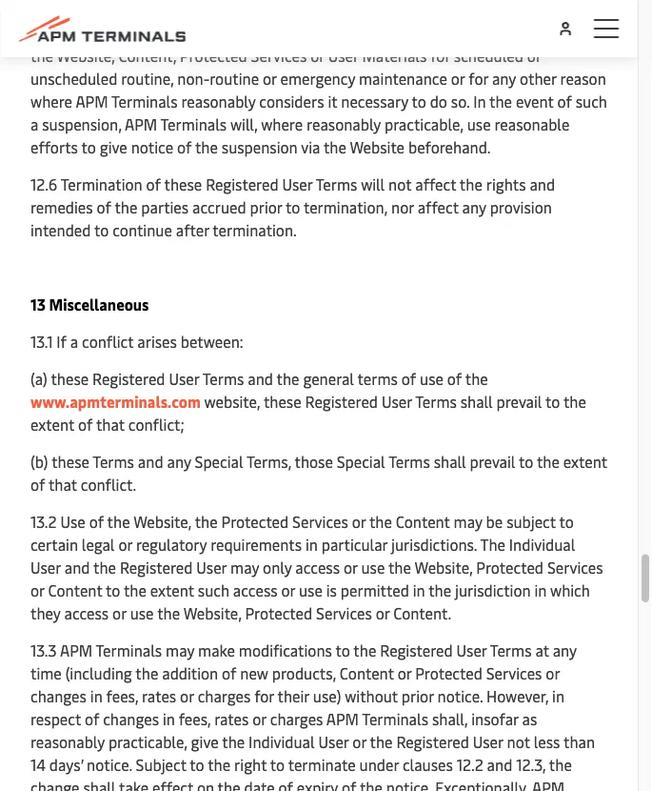Task type: locate. For each thing, give the bounding box(es) containing it.
2 vertical spatial shall
[[83, 777, 116, 791]]

1 horizontal spatial give
[[191, 731, 219, 752]]

shall
[[461, 391, 493, 411], [434, 451, 467, 471], [83, 777, 116, 791]]

terms
[[358, 368, 398, 388]]

content up without
[[340, 662, 394, 683]]

1 vertical spatial practicable,
[[109, 731, 188, 752]]

0 horizontal spatial charges
[[198, 685, 251, 706]]

1 horizontal spatial charges
[[270, 708, 324, 729]]

1 horizontal spatial a
[[70, 331, 78, 351]]

user down regulatory
[[197, 557, 227, 577]]

fees, down addition
[[179, 708, 211, 729]]

or
[[427, 22, 441, 42], [532, 22, 545, 42], [311, 45, 325, 65], [528, 45, 542, 65], [263, 68, 277, 88], [452, 68, 465, 88], [352, 511, 366, 531], [119, 534, 133, 554], [344, 557, 358, 577], [31, 580, 44, 600], [282, 580, 296, 600], [113, 602, 127, 623], [376, 602, 390, 623], [398, 662, 412, 683], [546, 662, 560, 683], [180, 685, 194, 706], [253, 708, 267, 729], [353, 731, 367, 752]]

such down reason
[[576, 91, 608, 111]]

jurisdictions.
[[392, 534, 478, 554]]

however,
[[487, 685, 549, 706]]

1 horizontal spatial changes
[[103, 708, 159, 729]]

individual up right
[[249, 731, 315, 752]]

2 special from the left
[[337, 451, 386, 471]]

0 horizontal spatial prior
[[250, 196, 283, 217]]

0 horizontal spatial for
[[255, 685, 274, 706]]

and inside (b) these terms and any special terms, those special terms shall prevail to the extent of that conflict.
[[138, 451, 164, 471]]

special left "terms,"
[[195, 451, 244, 471]]

access inside 12.5 from time to time apm terminals may suspend some or all access to or use of the website, content, protected services or user materials for scheduled or unscheduled routine, non-routine or emergency maintenance or for any other reason where apm terminals reasonably considers it necessary to do so. in the event of such a suspension, apm terminals will, where reasonably practicable, use reasonable efforts to give notice of the suspension via the website beforehand.
[[465, 22, 510, 42]]

and up website,
[[248, 368, 274, 388]]

0 vertical spatial reasonably
[[182, 91, 256, 111]]

content
[[396, 511, 451, 531], [48, 580, 102, 600], [340, 662, 394, 683]]

use right terms
[[420, 368, 444, 388]]

the
[[481, 534, 506, 554]]

event
[[517, 91, 554, 111]]

these inside (b) these terms and any special terms, those special terms shall prevail to the extent of that conflict.
[[52, 451, 90, 471]]

terminals down non-
[[161, 113, 227, 134]]

0 vertical spatial notice.
[[438, 685, 483, 706]]

regulatory
[[136, 534, 207, 554]]

www.apmterminals.com link
[[31, 391, 201, 411]]

in left the particular
[[306, 534, 318, 554]]

extent inside website, these registered user terms shall prevail to the extent of that conflict;
[[31, 414, 74, 434]]

any inside 12.5 from time to time apm terminals may suspend some or all access to or use of the website, content, protected services or user materials for scheduled or unscheduled routine, non-routine or emergency maintenance or for any other reason where apm terminals reasonably considers it necessary to do so. in the event of such a suspension, apm terminals will, where reasonably practicable, use reasonable efforts to give notice of the suspension via the website beforehand.
[[493, 68, 517, 88]]

a up efforts
[[31, 113, 38, 134]]

prior
[[250, 196, 283, 217], [402, 685, 434, 706]]

charges down their
[[270, 708, 324, 729]]

without
[[345, 685, 398, 706]]

1 vertical spatial charges
[[270, 708, 324, 729]]

shall inside website, these registered user terms shall prevail to the extent of that conflict;
[[461, 391, 493, 411]]

these inside website, these registered user terms shall prevail to the extent of that conflict;
[[264, 391, 302, 411]]

1 vertical spatial rates
[[215, 708, 249, 729]]

0 vertical spatial extent
[[31, 414, 74, 434]]

practicable, inside 12.5 from time to time apm terminals may suspend some or all access to or use of the website, content, protected services or user materials for scheduled or unscheduled routine, non-routine or emergency maintenance or for any other reason where apm terminals reasonably considers it necessary to do so. in the event of such a suspension, apm terminals will, where reasonably practicable, use reasonable efforts to give notice of the suspension via the website beforehand.
[[385, 113, 464, 134]]

certain
[[31, 534, 78, 554]]

give left notice
[[100, 136, 127, 157]]

0 horizontal spatial practicable,
[[109, 731, 188, 752]]

1 horizontal spatial that
[[96, 414, 125, 434]]

services up the emergency
[[251, 45, 307, 65]]

such inside 12.5 from time to time apm terminals may suspend some or all access to or use of the website, content, protected services or user materials for scheduled or unscheduled routine, non-routine or emergency maintenance or for any other reason where apm terminals reasonably considers it necessary to do so. in the event of such a suspension, apm terminals will, where reasonably practicable, use reasonable efforts to give notice of the suspension via the website beforehand.
[[576, 91, 608, 111]]

0 vertical spatial not
[[389, 173, 412, 194]]

12.5 from time to time apm terminals may suspend some or all access to or use of the website, content, protected services or user materials for scheduled or unscheduled routine, non-routine or emergency maintenance or for any other reason where apm terminals reasonably considers it necessary to do so. in the event of such a suspension, apm terminals will, where reasonably practicable, use reasonable efforts to give notice of the suspension via the website beforehand.
[[31, 22, 608, 157]]

these for of
[[51, 368, 89, 388]]

0 vertical spatial give
[[100, 136, 127, 157]]

may left suspend on the top
[[293, 22, 322, 42]]

practicable, up subject
[[109, 731, 188, 752]]

terminals down routine,
[[111, 91, 178, 111]]

these right website,
[[264, 391, 302, 411]]

routine
[[210, 68, 259, 88]]

jurisdiction
[[456, 580, 531, 600]]

use inside (a) these registered user terms and the general terms of use of the www.apmterminals.com
[[420, 368, 444, 388]]

content.
[[394, 602, 452, 623]]

1 horizontal spatial extent
[[150, 580, 194, 600]]

reason
[[561, 68, 607, 88]]

apm up (including
[[60, 640, 93, 660]]

12.2
[[457, 754, 484, 774]]

protected inside 13.3 apm terminals may make modifications to the registered user terms at any time (including the addition of new products, content or protected services or changes in fees, rates or charges for their use) without prior notice. however, in respect of changes in fees, rates or charges apm terminals shall, insofar as reasonably practicable, give the individual user or the registered user not less than 14 days' notice. subject to the right to terminate under clauses 12.2 and 12.3, the change shall take effect on the date of expiry of the notice. exceptionall
[[416, 662, 483, 683]]

protected up "shall,"
[[416, 662, 483, 683]]

apm up non-
[[188, 22, 220, 42]]

0 horizontal spatial such
[[198, 580, 230, 600]]

nor
[[392, 196, 414, 217]]

for down 'new'
[[255, 685, 274, 706]]

practicable, down do
[[385, 113, 464, 134]]

1 horizontal spatial not
[[508, 731, 531, 752]]

any down scheduled
[[493, 68, 517, 88]]

2 horizontal spatial time
[[153, 22, 184, 42]]

1 horizontal spatial for
[[431, 45, 451, 65]]

reasonably down it
[[307, 113, 381, 134]]

0 horizontal spatial rates
[[142, 685, 177, 706]]

0 vertical spatial prevail
[[497, 391, 543, 411]]

fees, down (including
[[106, 685, 138, 706]]

particular
[[322, 534, 388, 554]]

individual inside 13.3 apm terminals may make modifications to the registered user terms at any time (including the addition of new products, content or protected services or changes in fees, rates or charges for their use) without prior notice. however, in respect of changes in fees, rates or charges apm terminals shall, insofar as reasonably practicable, give the individual user or the registered user not less than 14 days' notice. subject to the right to terminate under clauses 12.2 and 12.3, the change shall take effect on the date of expiry of the notice. exceptionall
[[249, 731, 315, 752]]

protected up non-
[[180, 45, 248, 65]]

registered up accrued
[[206, 173, 279, 194]]

for up in at the right of the page
[[469, 68, 489, 88]]

notice. up "shall,"
[[438, 685, 483, 706]]

registered up www.apmterminals.com link
[[93, 368, 165, 388]]

remedies
[[31, 196, 93, 217]]

1 vertical spatial that
[[49, 474, 77, 494]]

1 vertical spatial changes
[[103, 708, 159, 729]]

these up parties
[[164, 173, 202, 194]]

clauses
[[403, 754, 454, 774]]

user down arises
[[169, 368, 199, 388]]

1 horizontal spatial such
[[576, 91, 608, 111]]

services
[[251, 45, 307, 65], [293, 511, 349, 531], [548, 557, 604, 577], [317, 602, 372, 623], [487, 662, 543, 683]]

notice. up take
[[87, 754, 132, 774]]

and inside 12.6 termination of these registered user terms will not affect the rights and remedies of the parties accrued prior to termination, nor affect any provision intended to continue after termination.
[[530, 173, 556, 194]]

1 horizontal spatial practicable,
[[385, 113, 464, 134]]

that down www.apmterminals.com link
[[96, 414, 125, 434]]

services up however,
[[487, 662, 543, 683]]

0 horizontal spatial individual
[[249, 731, 315, 752]]

protected inside 12.5 from time to time apm terminals may suspend some or all access to or use of the website, content, protected services or user materials for scheduled or unscheduled routine, non-routine or emergency maintenance or for any other reason where apm terminals reasonably considers it necessary to do so. in the event of such a suspension, apm terminals will, where reasonably practicable, use reasonable efforts to give notice of the suspension via the website beforehand.
[[180, 45, 248, 65]]

2 horizontal spatial content
[[396, 511, 451, 531]]

as
[[523, 708, 538, 729]]

may inside 12.5 from time to time apm terminals may suspend some or all access to or use of the website, content, protected services or user materials for scheduled or unscheduled routine, non-routine or emergency maintenance or for any other reason where apm terminals reasonably considers it necessary to do so. in the event of such a suspension, apm terminals will, where reasonably practicable, use reasonable efforts to give notice of the suspension via the website beforehand.
[[293, 22, 322, 42]]

intended
[[31, 219, 91, 240]]

0 vertical spatial practicable,
[[385, 113, 464, 134]]

give up on
[[191, 731, 219, 752]]

2 vertical spatial notice.
[[387, 777, 432, 791]]

1 vertical spatial individual
[[249, 731, 315, 752]]

0 vertical spatial a
[[31, 113, 38, 134]]

1 horizontal spatial individual
[[510, 534, 576, 554]]

1 vertical spatial a
[[70, 331, 78, 351]]

protected up jurisdiction
[[477, 557, 544, 577]]

1 horizontal spatial fees,
[[179, 708, 211, 729]]

provision
[[491, 196, 553, 217]]

a right the if
[[70, 331, 78, 351]]

notice. down clauses
[[387, 777, 432, 791]]

in
[[306, 534, 318, 554], [413, 580, 426, 600], [535, 580, 547, 600], [90, 685, 103, 706], [553, 685, 565, 706], [163, 708, 175, 729]]

changes
[[31, 685, 87, 706], [103, 708, 159, 729]]

1 vertical spatial fees,
[[179, 708, 211, 729]]

prior up "shall,"
[[402, 685, 434, 706]]

shall inside (b) these terms and any special terms, those special terms shall prevail to the extent of that conflict.
[[434, 451, 467, 471]]

1 vertical spatial such
[[198, 580, 230, 600]]

use left is
[[299, 580, 323, 600]]

any down the conflict;
[[167, 451, 191, 471]]

1 vertical spatial extent
[[564, 451, 608, 471]]

0 vertical spatial individual
[[510, 534, 576, 554]]

affect down beforehand.
[[416, 173, 457, 194]]

the inside website, these registered user terms shall prevail to the extent of that conflict;
[[564, 391, 587, 411]]

0 horizontal spatial changes
[[31, 685, 87, 706]]

these for extent
[[264, 391, 302, 411]]

1 vertical spatial not
[[508, 731, 531, 752]]

and up provision
[[530, 173, 556, 194]]

registered down content.
[[381, 640, 453, 660]]

0 vertical spatial where
[[31, 91, 72, 111]]

charges
[[198, 685, 251, 706], [270, 708, 324, 729]]

(a) these registered user terms and the general terms of use of the www.apmterminals.com
[[31, 368, 489, 411]]

beforehand.
[[409, 136, 491, 157]]

not down as
[[508, 731, 531, 752]]

apm down use)
[[327, 708, 359, 729]]

registered up clauses
[[397, 731, 470, 752]]

rates
[[142, 685, 177, 706], [215, 708, 249, 729]]

content up they
[[48, 580, 102, 600]]

maintenance
[[359, 68, 448, 88]]

extent
[[31, 414, 74, 434], [564, 451, 608, 471], [150, 580, 194, 600]]

that
[[96, 414, 125, 434], [49, 474, 77, 494]]

12.6 termination of these registered user terms will not affect the rights and remedies of the parties accrued prior to termination, nor affect any provision intended to continue after termination.
[[31, 173, 556, 240]]

for
[[431, 45, 451, 65], [469, 68, 489, 88], [255, 685, 274, 706]]

content up jurisdictions.
[[396, 511, 451, 531]]

1 vertical spatial give
[[191, 731, 219, 752]]

in down (including
[[90, 685, 103, 706]]

time right from
[[100, 22, 132, 42]]

and right 12.2 at the bottom
[[488, 754, 513, 774]]

individual down subject
[[510, 534, 576, 554]]

0 horizontal spatial notice.
[[87, 754, 132, 774]]

where down unscheduled
[[31, 91, 72, 111]]

not inside 12.6 termination of these registered user terms will not affect the rights and remedies of the parties accrued prior to termination, nor affect any provision intended to continue after termination.
[[389, 173, 412, 194]]

termination
[[61, 173, 143, 194]]

website, down jurisdictions.
[[415, 557, 473, 577]]

where down considers
[[261, 113, 303, 134]]

these right "(b)"
[[52, 451, 90, 471]]

services inside 13.3 apm terminals may make modifications to the registered user terms at any time (including the addition of new products, content or protected services or changes in fees, rates or charges for their use) without prior notice. however, in respect of changes in fees, rates or charges apm terminals shall, insofar as reasonably practicable, give the individual user or the registered user not less than 14 days' notice. subject to the right to terminate under clauses 12.2 and 12.3, the change shall take effect on the date of expiry of the notice. exceptionall
[[487, 662, 543, 683]]

of
[[577, 22, 591, 42], [558, 91, 573, 111], [177, 136, 192, 157], [146, 173, 161, 194], [97, 196, 111, 217], [402, 368, 417, 388], [448, 368, 462, 388], [78, 414, 93, 434], [31, 474, 45, 494], [89, 511, 104, 531], [222, 662, 237, 683], [85, 708, 99, 729], [279, 777, 294, 791], [342, 777, 357, 791]]

13 miscellaneous
[[31, 294, 152, 314]]

where
[[31, 91, 72, 111], [261, 113, 303, 134]]

and
[[530, 173, 556, 194], [248, 368, 274, 388], [138, 451, 164, 471], [65, 557, 90, 577], [488, 754, 513, 774]]

user inside website, these registered user terms shall prevail to the extent of that conflict;
[[382, 391, 412, 411]]

registered down regulatory
[[120, 557, 193, 577]]

0 horizontal spatial special
[[195, 451, 244, 471]]

user down suspend on the top
[[329, 45, 359, 65]]

reasonably down routine
[[182, 91, 256, 111]]

1 horizontal spatial prior
[[402, 685, 434, 706]]

terms,
[[247, 451, 292, 471]]

so.
[[452, 91, 470, 111]]

changes up subject
[[103, 708, 159, 729]]

0 horizontal spatial not
[[389, 173, 412, 194]]

any right the at
[[554, 640, 578, 660]]

in right however,
[[553, 685, 565, 706]]

conflict
[[82, 331, 134, 351]]

content inside 13.3 apm terminals may make modifications to the registered user terms at any time (including the addition of new products, content or protected services or changes in fees, rates or charges for their use) without prior notice. however, in respect of changes in fees, rates or charges apm terminals shall, insofar as reasonably practicable, give the individual user or the registered user not less than 14 days' notice. subject to the right to terminate under clauses 12.2 and 12.3, the change shall take effect on the date of expiry of the notice. exceptionall
[[340, 662, 394, 683]]

0 horizontal spatial that
[[49, 474, 77, 494]]

they
[[31, 602, 61, 623]]

subject
[[136, 754, 187, 774]]

0 horizontal spatial extent
[[31, 414, 74, 434]]

0 vertical spatial prior
[[250, 196, 283, 217]]

0 horizontal spatial content
[[48, 580, 102, 600]]

0 horizontal spatial a
[[31, 113, 38, 134]]

in up content.
[[413, 580, 426, 600]]

2 vertical spatial for
[[255, 685, 274, 706]]

at
[[536, 640, 550, 660]]

1 vertical spatial shall
[[434, 451, 467, 471]]

services inside 12.5 from time to time apm terminals may suspend some or all access to or use of the website, content, protected services or user materials for scheduled or unscheduled routine, non-routine or emergency maintenance or for any other reason where apm terminals reasonably considers it necessary to do so. in the event of such a suspension, apm terminals will, where reasonably practicable, use reasonable efforts to give notice of the suspension via the website beforehand.
[[251, 45, 307, 65]]

0 horizontal spatial give
[[100, 136, 127, 157]]

time up content,
[[153, 22, 184, 42]]

terms
[[316, 173, 358, 194], [203, 368, 244, 388], [416, 391, 457, 411], [93, 451, 134, 471], [389, 451, 431, 471], [491, 640, 532, 660]]

prevail inside (b) these terms and any special terms, those special terms shall prevail to the extent of that conflict.
[[470, 451, 516, 471]]

registered inside (a) these registered user terms and the general terms of use of the www.apmterminals.com
[[93, 368, 165, 388]]

for down the all
[[431, 45, 451, 65]]

some
[[386, 22, 424, 42]]

2 horizontal spatial notice.
[[438, 685, 483, 706]]

conflict;
[[128, 414, 185, 434]]

routine,
[[121, 68, 174, 88]]

13
[[31, 294, 46, 314]]

1 vertical spatial prevail
[[470, 451, 516, 471]]

rates down addition
[[142, 685, 177, 706]]

1 horizontal spatial special
[[337, 451, 386, 471]]

these right (a)
[[51, 368, 89, 388]]

reasonably up days'
[[31, 731, 105, 752]]

0 vertical spatial that
[[96, 414, 125, 434]]

user down via
[[283, 173, 313, 194]]

0 horizontal spatial where
[[31, 91, 72, 111]]

1 horizontal spatial rates
[[215, 708, 249, 729]]

give inside 12.5 from time to time apm terminals may suspend some or all access to or use of the website, content, protected services or user materials for scheduled or unscheduled routine, non-routine or emergency maintenance or for any other reason where apm terminals reasonably considers it necessary to do so. in the event of such a suspension, apm terminals will, where reasonably practicable, use reasonable efforts to give notice of the suspension via the website beforehand.
[[100, 136, 127, 157]]

terms inside 13.3 apm terminals may make modifications to the registered user terms at any time (including the addition of new products, content or protected services or changes in fees, rates or charges for their use) without prior notice. however, in respect of changes in fees, rates or charges apm terminals shall, insofar as reasonably practicable, give the individual user or the registered user not less than 14 days' notice. subject to the right to terminate under clauses 12.2 and 12.3, the change shall take effect on the date of expiry of the notice. exceptionall
[[491, 640, 532, 660]]

extent inside 13.2 use of the website, the protected services or the content may be subject to certain legal or regulatory requirements in particular jurisdictions. the individual user and the registered user may only access or use the website, protected services or content to the extent such access or use is permitted in the jurisdiction in which they access or use the website, protected services or content.
[[150, 580, 194, 600]]

2 vertical spatial reasonably
[[31, 731, 105, 752]]

0 vertical spatial shall
[[461, 391, 493, 411]]

protected
[[180, 45, 248, 65], [222, 511, 289, 531], [477, 557, 544, 577], [245, 602, 313, 623], [416, 662, 483, 683]]

access up scheduled
[[465, 22, 510, 42]]

necessary
[[341, 91, 409, 111]]

prior up the termination.
[[250, 196, 283, 217]]

2 vertical spatial extent
[[150, 580, 194, 600]]

website,
[[57, 45, 115, 65], [134, 511, 192, 531], [415, 557, 473, 577], [184, 602, 242, 623]]

for inside 13.3 apm terminals may make modifications to the registered user terms at any time (including the addition of new products, content or protected services or changes in fees, rates or charges for their use) without prior notice. however, in respect of changes in fees, rates or charges apm terminals shall, insofar as reasonably practicable, give the individual user or the registered user not less than 14 days' notice. subject to the right to terminate under clauses 12.2 and 12.3, the change shall take effect on the date of expiry of the notice. exceptionall
[[255, 685, 274, 706]]

2 horizontal spatial extent
[[564, 451, 608, 471]]

1 horizontal spatial content
[[340, 662, 394, 683]]

services up the particular
[[293, 511, 349, 531]]

1 horizontal spatial time
[[100, 22, 132, 42]]

1 horizontal spatial where
[[261, 113, 303, 134]]

2 horizontal spatial reasonably
[[307, 113, 381, 134]]

0 vertical spatial fees,
[[106, 685, 138, 706]]

to inside website, these registered user terms shall prevail to the extent of that conflict;
[[546, 391, 561, 411]]

2 horizontal spatial for
[[469, 68, 489, 88]]

these inside (a) these registered user terms and the general terms of use of the www.apmterminals.com
[[51, 368, 89, 388]]

not up nor
[[389, 173, 412, 194]]

from
[[61, 22, 97, 42]]

0 vertical spatial for
[[431, 45, 451, 65]]

change
[[31, 777, 80, 791]]

2 vertical spatial content
[[340, 662, 394, 683]]

these inside 12.6 termination of these registered user terms will not affect the rights and remedies of the parties accrued prior to termination, nor affect any provision intended to continue after termination.
[[164, 173, 202, 194]]

rates up right
[[215, 708, 249, 729]]

shall,
[[433, 708, 468, 729]]

0 horizontal spatial reasonably
[[31, 731, 105, 752]]

new
[[240, 662, 269, 683]]

only
[[263, 557, 292, 577]]

that up use
[[49, 474, 77, 494]]

make
[[198, 640, 235, 660]]

affect
[[416, 173, 457, 194], [418, 196, 459, 217]]

registered inside website, these registered user terms shall prevail to the extent of that conflict;
[[306, 391, 378, 411]]

in up subject
[[163, 708, 175, 729]]

1 vertical spatial where
[[261, 113, 303, 134]]

affect right nor
[[418, 196, 459, 217]]

0 horizontal spatial time
[[31, 662, 62, 683]]

access right they
[[64, 602, 109, 623]]

0 vertical spatial such
[[576, 91, 608, 111]]

use
[[60, 511, 86, 531]]

and down the legal
[[65, 557, 90, 577]]

such up the make
[[198, 580, 230, 600]]

any inside 12.6 termination of these registered user terms will not affect the rights and remedies of the parties accrued prior to termination, nor affect any provision intended to continue after termination.
[[463, 196, 487, 217]]

suspension,
[[42, 113, 122, 134]]

time
[[100, 22, 132, 42], [153, 22, 184, 42], [31, 662, 62, 683]]

not inside 13.3 apm terminals may make modifications to the registered user terms at any time (including the addition of new products, content or protected services or changes in fees, rates or charges for their use) without prior notice. however, in respect of changes in fees, rates or charges apm terminals shall, insofar as reasonably practicable, give the individual user or the registered user not less than 14 days' notice. subject to the right to terminate under clauses 12.2 and 12.3, the change shall take effect on the date of expiry of the notice. exceptionall
[[508, 731, 531, 752]]

permitted
[[341, 580, 410, 600]]

1 vertical spatial prior
[[402, 685, 434, 706]]



Task type: describe. For each thing, give the bounding box(es) containing it.
and inside (a) these registered user terms and the general terms of use of the www.apmterminals.com
[[248, 368, 274, 388]]

these for terms
[[52, 451, 90, 471]]

user inside 12.5 from time to time apm terminals may suspend some or all access to or use of the website, content, protected services or user materials for scheduled or unscheduled routine, non-routine or emergency maintenance or for any other reason where apm terminals reasonably considers it necessary to do so. in the event of such a suspension, apm terminals will, where reasonably practicable, use reasonable efforts to give notice of the suspension via the website beforehand.
[[329, 45, 359, 65]]

a inside 12.5 from time to time apm terminals may suspend some or all access to or use of the website, content, protected services or user materials for scheduled or unscheduled routine, non-routine or emergency maintenance or for any other reason where apm terminals reasonably considers it necessary to do so. in the event of such a suspension, apm terminals will, where reasonably practicable, use reasonable efforts to give notice of the suspension via the website beforehand.
[[31, 113, 38, 134]]

parties
[[141, 196, 189, 217]]

legal
[[82, 534, 115, 554]]

less
[[534, 731, 561, 752]]

efforts
[[31, 136, 78, 157]]

reasonable
[[495, 113, 570, 134]]

of inside website, these registered user terms shall prevail to the extent of that conflict;
[[78, 414, 93, 434]]

on
[[197, 777, 215, 791]]

1 vertical spatial content
[[48, 580, 102, 600]]

(including
[[65, 662, 132, 683]]

days'
[[49, 754, 83, 774]]

effect
[[153, 777, 194, 791]]

services down is
[[317, 602, 372, 623]]

1 horizontal spatial reasonably
[[182, 91, 256, 111]]

0 vertical spatial affect
[[416, 173, 457, 194]]

13.2
[[31, 511, 57, 531]]

terms inside (a) these registered user terms and the general terms of use of the www.apmterminals.com
[[203, 368, 244, 388]]

in left which
[[535, 580, 547, 600]]

the inside (b) these terms and any special terms, those special terms shall prevail to the extent of that conflict.
[[538, 451, 560, 471]]

(a)
[[31, 368, 47, 388]]

(b) these terms and any special terms, those special terms shall prevail to the extent of that conflict.
[[31, 451, 608, 494]]

1 vertical spatial notice.
[[87, 754, 132, 774]]

emergency
[[281, 68, 356, 88]]

terminals up routine
[[223, 22, 290, 42]]

apm up suspension,
[[76, 91, 108, 111]]

0 vertical spatial charges
[[198, 685, 251, 706]]

give inside 13.3 apm terminals may make modifications to the registered user terms at any time (including the addition of new products, content or protected services or changes in fees, rates or charges for their use) without prior notice. however, in respect of changes in fees, rates or charges apm terminals shall, insofar as reasonably practicable, give the individual user or the registered user not less than 14 days' notice. subject to the right to terminate under clauses 12.2 and 12.3, the change shall take effect on the date of expiry of the notice. exceptionall
[[191, 731, 219, 752]]

if
[[57, 331, 67, 351]]

services up which
[[548, 557, 604, 577]]

will
[[361, 173, 385, 194]]

website, inside 12.5 from time to time apm terminals may suspend some or all access to or use of the website, content, protected services or user materials for scheduled or unscheduled routine, non-routine or emergency maintenance or for any other reason where apm terminals reasonably considers it necessary to do so. in the event of such a suspension, apm terminals will, where reasonably practicable, use reasonable efforts to give notice of the suspension via the website beforehand.
[[57, 45, 115, 65]]

of inside 13.2 use of the website, the protected services or the content may be subject to certain legal or regulatory requirements in particular jurisdictions. the individual user and the registered user may only access or use the website, protected services or content to the extent such access or use is permitted in the jurisdiction in which they access or use the website, protected services or content.
[[89, 511, 104, 531]]

13.3 apm terminals may make modifications to the registered user terms at any time (including the addition of new products, content or protected services or changes in fees, rates or charges for their use) without prior notice. however, in respect of changes in fees, rates or charges apm terminals shall, insofar as reasonably practicable, give the individual user or the registered user not less than 14 days' notice. subject to the right to terminate under clauses 12.2 and 12.3, the change shall take effect on the date of expiry of the notice. exceptionall
[[31, 640, 603, 791]]

12.6
[[31, 173, 57, 194]]

prevail inside website, these registered user terms shall prevail to the extent of that conflict;
[[497, 391, 543, 411]]

reasonably inside 13.3 apm terminals may make modifications to the registered user terms at any time (including the addition of new products, content or protected services or changes in fees, rates or charges for their use) without prior notice. however, in respect of changes in fees, rates or charges apm terminals shall, insofar as reasonably practicable, give the individual user or the registered user not less than 14 days' notice. subject to the right to terminate under clauses 12.2 and 12.3, the change shall take effect on the date of expiry of the notice. exceptionall
[[31, 731, 105, 752]]

accrued
[[193, 196, 247, 217]]

notice
[[131, 136, 174, 157]]

13.1 if a conflict arises between:
[[31, 331, 244, 351]]

0 vertical spatial changes
[[31, 685, 87, 706]]

user up terminate
[[319, 731, 349, 752]]

any inside 13.3 apm terminals may make modifications to the registered user terms at any time (including the addition of new products, content or protected services or changes in fees, rates or charges for their use) without prior notice. however, in respect of changes in fees, rates or charges apm terminals shall, insofar as reasonably practicable, give the individual user or the registered user not less than 14 days' notice. subject to the right to terminate under clauses 12.2 and 12.3, the change shall take effect on the date of expiry of the notice. exceptionall
[[554, 640, 578, 660]]

13.3
[[31, 640, 57, 660]]

via
[[301, 136, 321, 157]]

may down requirements
[[231, 557, 259, 577]]

conflict.
[[81, 474, 136, 494]]

terminals down without
[[363, 708, 429, 729]]

(b)
[[31, 451, 48, 471]]

1 vertical spatial for
[[469, 68, 489, 88]]

than
[[564, 731, 596, 752]]

to inside (b) these terms and any special terms, those special terms shall prevail to the extent of that conflict.
[[520, 451, 534, 471]]

www.apmterminals.com
[[31, 391, 201, 411]]

it
[[328, 91, 338, 111]]

of inside (b) these terms and any special terms, those special terms shall prevail to the extent of that conflict.
[[31, 474, 45, 494]]

materials
[[363, 45, 427, 65]]

website, these registered user terms shall prevail to the extent of that conflict;
[[31, 391, 587, 434]]

in
[[474, 91, 487, 111]]

arises
[[137, 331, 177, 351]]

insofar
[[472, 708, 519, 729]]

website
[[350, 136, 405, 157]]

use up (including
[[130, 602, 154, 623]]

registered inside 13.2 use of the website, the protected services or the content may be subject to certain legal or regulatory requirements in particular jurisdictions. the individual user and the registered user may only access or use the website, protected services or content to the extent such access or use is permitted in the jurisdiction in which they access or use the website, protected services or content.
[[120, 557, 193, 577]]

rights
[[487, 173, 527, 194]]

under
[[360, 754, 399, 774]]

modifications
[[239, 640, 333, 660]]

may inside 13.3 apm terminals may make modifications to the registered user terms at any time (including the addition of new products, content or protected services or changes in fees, rates or charges for their use) without prior notice. however, in respect of changes in fees, rates or charges apm terminals shall, insofar as reasonably practicable, give the individual user or the registered user not less than 14 days' notice. subject to the right to terminate under clauses 12.2 and 12.3, the change shall take effect on the date of expiry of the notice. exceptionall
[[166, 640, 195, 660]]

such inside 13.2 use of the website, the protected services or the content may be subject to certain legal or regulatory requirements in particular jurisdictions. the individual user and the registered user may only access or use the website, protected services or content to the extent such access or use is permitted in the jurisdiction in which they access or use the website, protected services or content.
[[198, 580, 230, 600]]

expiry
[[297, 777, 339, 791]]

use up other
[[549, 22, 573, 42]]

and inside 13.2 use of the website, the protected services or the content may be subject to certain legal or regulatory requirements in particular jurisdictions. the individual user and the registered user may only access or use the website, protected services or content to the extent such access or use is permitted in the jurisdiction in which they access or use the website, protected services or content.
[[65, 557, 90, 577]]

continue
[[113, 219, 172, 240]]

1 special from the left
[[195, 451, 244, 471]]

use down in at the right of the page
[[468, 113, 491, 134]]

website, up the make
[[184, 602, 242, 623]]

individual inside 13.2 use of the website, the protected services or the content may be subject to certain legal or regulatory requirements in particular jurisdictions. the individual user and the registered user may only access or use the website, protected services or content to the extent such access or use is permitted in the jurisdiction in which they access or use the website, protected services or content.
[[510, 534, 576, 554]]

user inside (a) these registered user terms and the general terms of use of the www.apmterminals.com
[[169, 368, 199, 388]]

0 vertical spatial content
[[396, 511, 451, 531]]

miscellaneous
[[49, 294, 149, 314]]

shall inside 13.3 apm terminals may make modifications to the registered user terms at any time (including the addition of new products, content or protected services or changes in fees, rates or charges for their use) without prior notice. however, in respect of changes in fees, rates or charges apm terminals shall, insofar as reasonably practicable, give the individual user or the registered user not less than 14 days' notice. subject to the right to terminate under clauses 12.2 and 12.3, the change shall take effect on the date of expiry of the notice. exceptionall
[[83, 777, 116, 791]]

access down only
[[233, 580, 278, 600]]

their
[[278, 685, 310, 706]]

other
[[520, 68, 557, 88]]

12.3,
[[517, 754, 546, 774]]

terms inside website, these registered user terms shall prevail to the extent of that conflict;
[[416, 391, 457, 411]]

after
[[176, 219, 209, 240]]

that inside website, these registered user terms shall prevail to the extent of that conflict;
[[96, 414, 125, 434]]

use up permitted
[[362, 557, 385, 577]]

do
[[431, 91, 448, 111]]

be
[[487, 511, 503, 531]]

13.1
[[31, 331, 53, 351]]

0 vertical spatial rates
[[142, 685, 177, 706]]

extent inside (b) these terms and any special terms, those special terms shall prevail to the extent of that conflict.
[[564, 451, 608, 471]]

is
[[327, 580, 337, 600]]

may left 'be'
[[454, 511, 483, 531]]

13.2 use of the website, the protected services or the content may be subject to certain legal or regulatory requirements in particular jurisdictions. the individual user and the registered user may only access or use the website, protected services or content to the extent such access or use is permitted in the jurisdiction in which they access or use the website, protected services or content.
[[31, 511, 604, 623]]

addition
[[162, 662, 218, 683]]

respect
[[31, 708, 81, 729]]

requirements
[[211, 534, 302, 554]]

suspension
[[222, 136, 298, 157]]

user down certain
[[31, 557, 61, 577]]

apm up notice
[[125, 113, 157, 134]]

scheduled
[[455, 45, 524, 65]]

those
[[295, 451, 333, 471]]

date
[[244, 777, 275, 791]]

take
[[119, 777, 149, 791]]

subject
[[507, 511, 557, 531]]

right
[[235, 754, 267, 774]]

website,
[[204, 391, 261, 411]]

and inside 13.3 apm terminals may make modifications to the registered user terms at any time (including the addition of new products, content or protected services or changes in fees, rates or charges for their use) without prior notice. however, in respect of changes in fees, rates or charges apm terminals shall, insofar as reasonably practicable, give the individual user or the registered user not less than 14 days' notice. subject to the right to terminate under clauses 12.2 and 12.3, the change shall take effect on the date of expiry of the notice. exceptionall
[[488, 754, 513, 774]]

1 vertical spatial reasonably
[[307, 113, 381, 134]]

terms inside 12.6 termination of these registered user terms will not affect the rights and remedies of the parties accrued prior to termination, nor affect any provision intended to continue after termination.
[[316, 173, 358, 194]]

prior inside 12.6 termination of these registered user terms will not affect the rights and remedies of the parties accrued prior to termination, nor affect any provision intended to continue after termination.
[[250, 196, 283, 217]]

protected up modifications
[[245, 602, 313, 623]]

1 horizontal spatial notice.
[[387, 777, 432, 791]]

any inside (b) these terms and any special terms, those special terms shall prevail to the extent of that conflict.
[[167, 451, 191, 471]]

which
[[551, 580, 591, 600]]

products,
[[272, 662, 336, 683]]

suspend
[[326, 22, 383, 42]]

0 horizontal spatial fees,
[[106, 685, 138, 706]]

1 vertical spatial affect
[[418, 196, 459, 217]]

user down jurisdiction
[[457, 640, 488, 660]]

user down insofar
[[473, 731, 504, 752]]

practicable, inside 13.3 apm terminals may make modifications to the registered user terms at any time (including the addition of new products, content or protected services or changes in fees, rates or charges for their use) without prior notice. however, in respect of changes in fees, rates or charges apm terminals shall, insofar as reasonably practicable, give the individual user or the registered user not less than 14 days' notice. subject to the right to terminate under clauses 12.2 and 12.3, the change shall take effect on the date of expiry of the notice. exceptionall
[[109, 731, 188, 752]]

considers
[[260, 91, 325, 111]]

registered inside 12.6 termination of these registered user terms will not affect the rights and remedies of the parties accrued prior to termination, nor affect any provision intended to continue after termination.
[[206, 173, 279, 194]]

14
[[31, 754, 46, 774]]

protected up requirements
[[222, 511, 289, 531]]

prior inside 13.3 apm terminals may make modifications to the registered user terms at any time (including the addition of new products, content or protected services or changes in fees, rates or charges for their use) without prior notice. however, in respect of changes in fees, rates or charges apm terminals shall, insofar as reasonably practicable, give the individual user or the registered user not less than 14 days' notice. subject to the right to terminate under clauses 12.2 and 12.3, the change shall take effect on the date of expiry of the notice. exceptionall
[[402, 685, 434, 706]]

access up is
[[296, 557, 340, 577]]

user inside 12.6 termination of these registered user terms will not affect the rights and remedies of the parties accrued prior to termination, nor affect any provision intended to continue after termination.
[[283, 173, 313, 194]]

that inside (b) these terms and any special terms, those special terms shall prevail to the extent of that conflict.
[[49, 474, 77, 494]]

website, up regulatory
[[134, 511, 192, 531]]

time inside 13.3 apm terminals may make modifications to the registered user terms at any time (including the addition of new products, content or protected services or changes in fees, rates or charges for their use) without prior notice. however, in respect of changes in fees, rates or charges apm terminals shall, insofar as reasonably practicable, give the individual user or the registered user not less than 14 days' notice. subject to the right to terminate under clauses 12.2 and 12.3, the change shall take effect on the date of expiry of the notice. exceptionall
[[31, 662, 62, 683]]

content,
[[119, 45, 176, 65]]

terminals up (including
[[96, 640, 162, 660]]

termination.
[[213, 219, 297, 240]]

between:
[[181, 331, 244, 351]]

general
[[303, 368, 355, 388]]



Task type: vqa. For each thing, say whether or not it's contained in the screenshot.
third '✔' from the bottom
no



